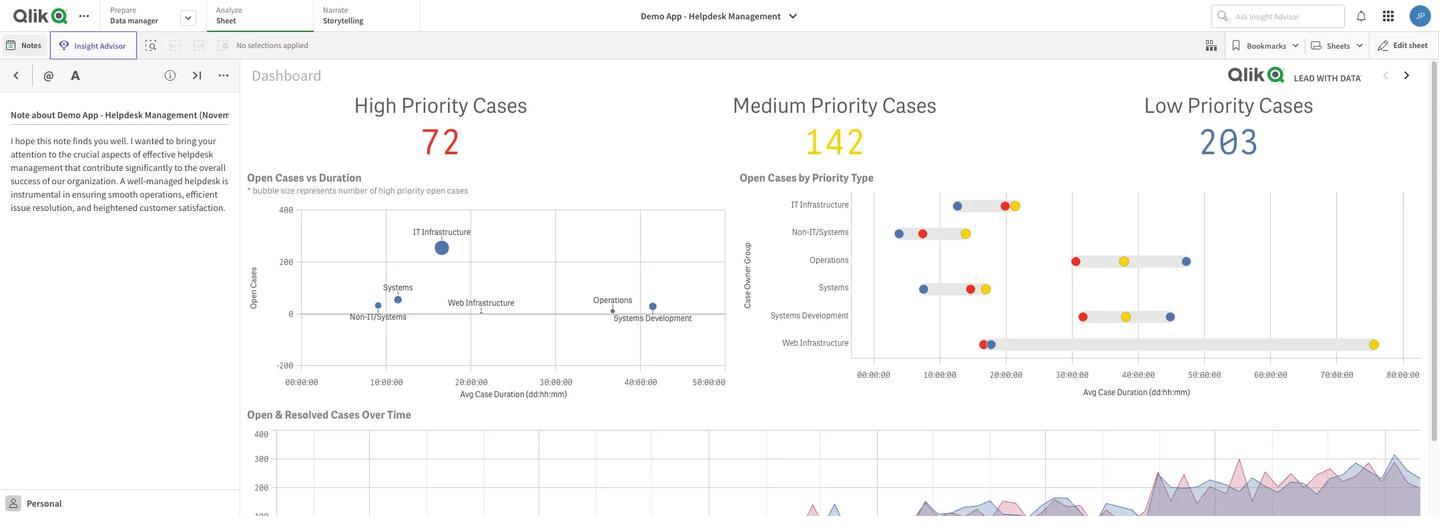 Task type: describe. For each thing, give the bounding box(es) containing it.
@ button
[[38, 65, 59, 86]]

smooth
[[108, 188, 138, 200]]

142
[[804, 120, 866, 165]]

no
[[237, 40, 246, 50]]

issue
[[11, 202, 31, 214]]

finds
[[73, 135, 92, 147]]

cases inside low priority cases 203
[[1260, 92, 1314, 120]]

instrumental
[[11, 188, 61, 200]]

prepare data manager
[[110, 5, 158, 25]]

managed
[[146, 175, 183, 187]]

heightened
[[93, 202, 138, 214]]

by
[[799, 171, 811, 185]]

over
[[362, 408, 385, 422]]

selections tool image
[[1207, 40, 1218, 51]]

helpdesk
[[689, 10, 727, 22]]

-
[[684, 10, 687, 22]]

attention
[[11, 148, 47, 160]]

this
[[37, 135, 51, 147]]

priority for 203
[[1188, 92, 1255, 120]]

1 horizontal spatial the
[[184, 162, 197, 174]]

open cases vs duration * bubble size represents number of high priority open cases
[[247, 171, 469, 197]]

time
[[387, 408, 411, 422]]

demo app - helpdesk management
[[641, 10, 781, 22]]

0 vertical spatial the
[[59, 148, 71, 160]]

insight
[[75, 40, 98, 50]]

sheet
[[216, 15, 236, 25]]

well.
[[110, 135, 129, 147]]

contribute
[[83, 162, 123, 174]]

a
[[120, 175, 125, 187]]

cases inside the medium priority cases 142
[[883, 92, 937, 120]]

Note title text field
[[11, 103, 229, 125]]

sheets button
[[1309, 35, 1367, 56]]

@
[[43, 67, 54, 83]]

overall
[[199, 162, 226, 174]]

wanted
[[135, 135, 164, 147]]

efficient
[[186, 188, 218, 200]]

you
[[94, 135, 108, 147]]

hope
[[15, 135, 35, 147]]

well-
[[127, 175, 146, 187]]

edit
[[1394, 40, 1408, 50]]

personal
[[27, 497, 62, 509]]

priority for 142
[[811, 92, 878, 120]]

aspects
[[101, 148, 131, 160]]

open for open & resolved cases over time
[[247, 408, 273, 422]]

demo
[[641, 10, 665, 22]]

cases
[[447, 185, 469, 197]]

app
[[667, 10, 682, 22]]

resolution,
[[32, 202, 75, 214]]

of inside open cases vs duration * bubble size represents number of high priority open cases
[[370, 185, 377, 197]]

smart search image
[[146, 40, 157, 51]]

note
[[53, 135, 71, 147]]

edit sheet button
[[1370, 31, 1440, 59]]

bring
[[176, 135, 197, 147]]

storytelling
[[323, 15, 364, 25]]

in
[[63, 188, 70, 200]]

demo app - helpdesk management button
[[633, 5, 807, 27]]

2 i from the left
[[131, 135, 133, 147]]

Ask Insight Advisor text field
[[1234, 5, 1345, 27]]

sheets
[[1328, 40, 1351, 50]]

1 horizontal spatial to
[[166, 135, 174, 147]]

notes
[[21, 40, 41, 50]]

0 vertical spatial helpdesk
[[178, 148, 213, 160]]

&
[[275, 408, 283, 422]]

vs
[[306, 171, 317, 185]]

ensuring
[[72, 188, 106, 200]]

operations,
[[140, 188, 184, 200]]

toggle formatting image
[[70, 70, 81, 81]]

bubble
[[253, 185, 279, 197]]

type
[[852, 171, 874, 185]]

management
[[729, 10, 781, 22]]

analyze sheet
[[216, 5, 242, 25]]

resolved
[[285, 408, 329, 422]]

priority for 72
[[401, 92, 469, 120]]

open & resolved cases over time
[[247, 408, 411, 422]]



Task type: locate. For each thing, give the bounding box(es) containing it.
sheet
[[1410, 40, 1429, 50]]

analyze
[[216, 5, 242, 15]]

to
[[166, 135, 174, 147], [49, 148, 57, 160], [174, 162, 183, 174]]

0 horizontal spatial the
[[59, 148, 71, 160]]

prepare
[[110, 5, 136, 15]]

1 i from the left
[[11, 135, 13, 147]]

Note Body text field
[[11, 125, 230, 417]]

next sheet: performance image
[[1403, 70, 1413, 81]]

of left 'high'
[[370, 185, 377, 197]]

203
[[1198, 120, 1261, 165]]

bookmarks button
[[1229, 35, 1303, 56]]

to left "bring"
[[166, 135, 174, 147]]

james peterson image
[[1411, 5, 1432, 27]]

organization.
[[67, 175, 118, 187]]

of
[[133, 148, 141, 160], [42, 175, 50, 187], [370, 185, 377, 197]]

advisor
[[100, 40, 126, 50]]

*
[[247, 185, 251, 197]]

our
[[52, 175, 65, 187]]

helpdesk up efficient
[[185, 175, 220, 187]]

tab list containing prepare
[[100, 0, 425, 33]]

no selections applied
[[237, 40, 309, 50]]

and
[[76, 202, 92, 214]]

0 horizontal spatial of
[[42, 175, 50, 187]]

size
[[281, 185, 295, 197]]

cases
[[473, 92, 528, 120], [883, 92, 937, 120], [1260, 92, 1314, 120], [275, 171, 304, 185], [768, 171, 797, 185], [331, 408, 360, 422]]

low
[[1145, 92, 1184, 120]]

of left our
[[42, 175, 50, 187]]

1 horizontal spatial i
[[131, 135, 133, 147]]

edit sheet
[[1394, 40, 1429, 50]]

priority
[[397, 185, 425, 197]]

2 horizontal spatial of
[[370, 185, 377, 197]]

represents
[[297, 185, 337, 197]]

narrate
[[323, 5, 348, 15]]

effective
[[143, 148, 176, 160]]

success
[[11, 175, 40, 187]]

i
[[11, 135, 13, 147], [131, 135, 133, 147]]

open left by
[[740, 171, 766, 185]]

i hope this note finds you well. i wanted to bring your attention to the crucial aspects of effective helpdesk management that contribute significantly to the overall success of our organization. a well-managed helpdesk is instrumental in ensuring smooth operations, efficient issue resolution, and heightened customer satisfaction.
[[11, 135, 230, 214]]

i right "well."
[[131, 135, 133, 147]]

open left &
[[247, 408, 273, 422]]

open left size
[[247, 171, 273, 185]]

insight advisor
[[75, 40, 126, 50]]

helpdesk down "bring"
[[178, 148, 213, 160]]

72
[[420, 120, 462, 165]]

data
[[110, 15, 126, 25]]

is
[[222, 175, 228, 187]]

priority inside the medium priority cases 142
[[811, 92, 878, 120]]

application containing 72
[[0, 0, 1440, 516]]

helpdesk
[[178, 148, 213, 160], [185, 175, 220, 187]]

medium
[[733, 92, 807, 120]]

significantly
[[125, 162, 173, 174]]

insight advisor button
[[50, 31, 137, 59]]

cases inside open cases vs duration * bubble size represents number of high priority open cases
[[275, 171, 304, 185]]

priority inside high priority cases 72
[[401, 92, 469, 120]]

open inside open cases vs duration * bubble size represents number of high priority open cases
[[247, 171, 273, 185]]

notes button
[[3, 35, 46, 56]]

back image
[[11, 70, 21, 81]]

2 vertical spatial to
[[174, 162, 183, 174]]

expand image
[[192, 70, 202, 81]]

crucial
[[73, 148, 100, 160]]

priority
[[401, 92, 469, 120], [811, 92, 878, 120], [1188, 92, 1255, 120], [813, 171, 850, 185]]

of up significantly
[[133, 148, 141, 160]]

0 horizontal spatial to
[[49, 148, 57, 160]]

i left the hope
[[11, 135, 13, 147]]

number
[[339, 185, 368, 197]]

2 horizontal spatial to
[[174, 162, 183, 174]]

manager
[[128, 15, 158, 25]]

your
[[198, 135, 216, 147]]

0 horizontal spatial i
[[11, 135, 13, 147]]

management
[[11, 162, 63, 174]]

1 vertical spatial the
[[184, 162, 197, 174]]

the
[[59, 148, 71, 160], [184, 162, 197, 174]]

open
[[426, 185, 445, 197]]

satisfaction.
[[178, 202, 226, 214]]

the left overall
[[184, 162, 197, 174]]

to down this
[[49, 148, 57, 160]]

that
[[65, 162, 81, 174]]

high
[[379, 185, 395, 197]]

open for open cases vs duration * bubble size represents number of high priority open cases
[[247, 171, 273, 185]]

1 vertical spatial to
[[49, 148, 57, 160]]

high priority cases 72
[[354, 92, 528, 165]]

selections
[[248, 40, 282, 50]]

cases inside high priority cases 72
[[473, 92, 528, 120]]

open for open cases by priority type
[[740, 171, 766, 185]]

details image
[[165, 70, 176, 81]]

bookmarks
[[1248, 40, 1287, 50]]

1 horizontal spatial of
[[133, 148, 141, 160]]

the down note
[[59, 148, 71, 160]]

applied
[[283, 40, 309, 50]]

to up managed on the left top of the page
[[174, 162, 183, 174]]

application
[[0, 0, 1440, 516]]

priority inside low priority cases 203
[[1188, 92, 1255, 120]]

duration
[[319, 171, 362, 185]]

0 vertical spatial to
[[166, 135, 174, 147]]

narrate storytelling
[[323, 5, 364, 25]]

medium priority cases 142
[[733, 92, 937, 165]]

1 vertical spatial helpdesk
[[185, 175, 220, 187]]

tab list
[[100, 0, 425, 33]]

open cases by priority type
[[740, 171, 874, 185]]

low priority cases 203
[[1145, 92, 1314, 165]]



Task type: vqa. For each thing, say whether or not it's contained in the screenshot.
'ensuring'
yes



